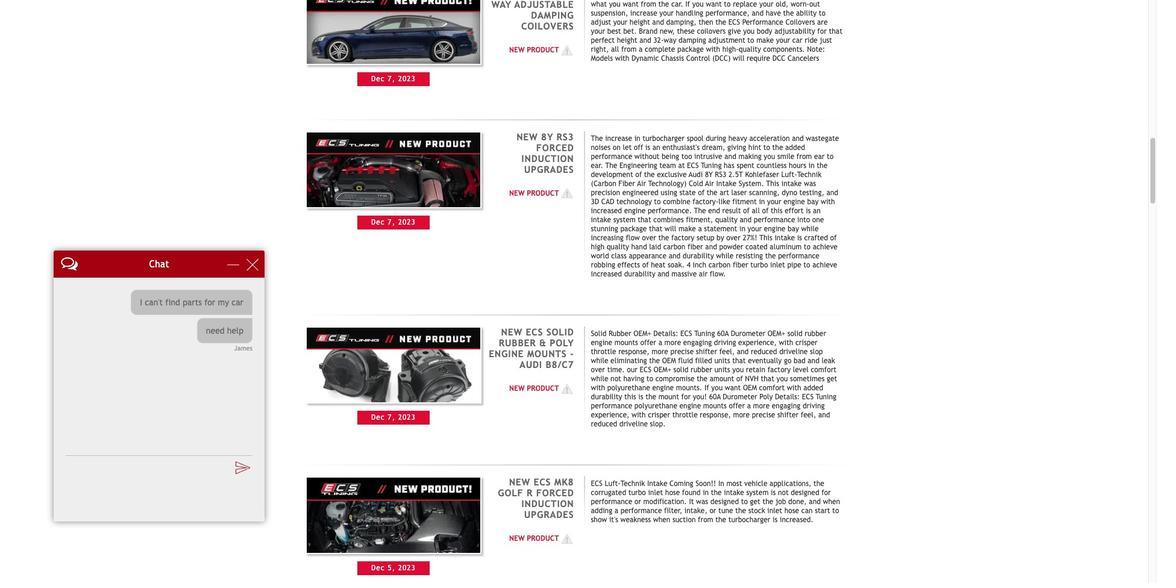 Task type: vqa. For each thing, say whether or not it's contained in the screenshot.
"durability"
yes



Task type: locate. For each thing, give the bounding box(es) containing it.
poly inside solid rubber oem+ details:  ecs tuning 60a durometer oem+ solid rubber engine mounts offer a more engaging driving experience, with crisper throttle response, more precise shifter feel, and reduced driveline slop while eliminating the oem fluid filled units that eventually go bad and leak over time.  our ecs oem+ solid rubber units you retain factory level comfort while not having to compromise the amount of nvh that you sometimes get with polyurethane engine mounts. if you want oem comfort with added durability this is the mount for you!  60a durometer poly details:  ecs tuning performance polyurethane engine mounts offer a more engaging driving experience, with crisper throttle response, more precise shifter feel, and reduced driveline slop.
[[760, 393, 773, 401]]

to right "having"
[[647, 375, 653, 383]]

engine
[[784, 197, 805, 206], [624, 206, 646, 215], [764, 225, 786, 233], [591, 339, 613, 347], [653, 384, 674, 392], [680, 402, 701, 410]]

1 induction from the top
[[522, 153, 574, 164]]

0 vertical spatial driveline
[[780, 348, 808, 356]]

0 vertical spatial factory
[[672, 234, 695, 242]]

the up "development"
[[605, 161, 617, 170]]

feel,
[[720, 348, 735, 356], [801, 411, 816, 419]]

3 2023 from the top
[[398, 414, 416, 422]]

crisper up slop.
[[648, 411, 670, 419]]

result
[[723, 206, 741, 215]]

package
[[621, 225, 647, 233]]

0 vertical spatial mounts
[[615, 339, 638, 347]]

driveline up go
[[780, 348, 808, 356]]

4 2023 from the top
[[398, 564, 416, 572]]

2023 for new 8y rs3 forced induction upgrades
[[398, 218, 416, 227]]

fiber
[[619, 179, 635, 188]]

designed
[[791, 489, 820, 497], [711, 498, 739, 506]]

noises
[[591, 143, 611, 152]]

more
[[665, 339, 681, 347], [652, 348, 668, 356], [753, 402, 770, 410], [733, 411, 750, 419]]

that down 'retain' in the bottom of the page
[[761, 375, 775, 383]]

technik down hours
[[797, 170, 822, 179]]

1 units from the top
[[715, 357, 730, 365]]

1 vertical spatial increased
[[591, 270, 622, 278]]

2 vertical spatial 7,
[[388, 414, 395, 422]]

world
[[591, 252, 609, 260]]

a inside ecs luft-technik intake coming soon!!   in most vehicle applications, the corrugated turbo inlet hose found in the intake system is not designed for performance or modification. it was designed to get the job done, and when adding a performance filter, intake, or tune the stock inlet hose can start to show it's weakness when suction from the turbocharger is increased.
[[615, 507, 619, 515]]

0 vertical spatial 7,
[[388, 75, 395, 83]]

ecs down sometimes
[[802, 393, 814, 401]]

0 horizontal spatial bay
[[788, 225, 799, 233]]

performance down "having"
[[591, 402, 633, 410]]

scanning,
[[749, 188, 780, 197]]

1 vertical spatial the
[[605, 161, 617, 170]]

dec 7, 2023 for new ecs solid rubber & poly engine mounts - audi b8/c7
[[371, 414, 416, 422]]

and inside ecs luft-technik intake coming soon!!   in most vehicle applications, the corrugated turbo inlet hose found in the intake system is not designed for performance or modification. it was designed to get the job done, and when adding a performance filter, intake, or tune the stock inlet hose can start to show it's weakness when suction from the turbocharger is increased.
[[809, 498, 821, 506]]

engineered
[[623, 188, 659, 197]]

intake
[[782, 179, 802, 188], [591, 216, 611, 224], [775, 234, 795, 242], [724, 489, 744, 497]]

inch
[[693, 261, 707, 269]]

for
[[682, 393, 691, 401], [822, 489, 831, 497]]

technik inside ecs luft-technik intake coming soon!!   in most vehicle applications, the corrugated turbo inlet hose found in the intake system is not designed for performance or modification. it was designed to get the job done, and when adding a performance filter, intake, or tune the stock inlet hose can start to show it's weakness when suction from the turbocharger is increased.
[[621, 480, 645, 488]]

or left tune
[[710, 507, 716, 515]]

with inside "the increase in turbocharger spool during heavy acceleration and wastegate noises on let off is an enthusiast's dream, giving hint to the added performance without being too intrusive and making you smile from ear to ear.  the engineering team at ecs tuning has spent countless hours in the development of the exclusive audi 8y rs3 2.5t kohlefaser luft-technik (carbon fiber air technology) cold air intake system. this intake was precision engineered using state of the art laser scanning, dyno testing, and 3d cad technology to combine factory-like fitment in your engine bay with increased engine performance. the end result of all of this effort is an intake system that combines fitment, quality and performance into one stunning package that will make a statement in your engine bay while increasing flow over the factory setup by over 27%! this intake is crafted of high quality hand laid carbon fiber and powder coated aluminum to achieve world class appearance and durability while resisting the performance robbing effects of heat soak. 4 inch carbon fiber turbo inlet pipe to achieve increased durability and massive air flow."
[[821, 197, 835, 206]]

audi inside "the increase in turbocharger spool during heavy acceleration and wastegate noises on let off is an enthusiast's dream, giving hint to the added performance without being too intrusive and making you smile from ear to ear.  the engineering team at ecs tuning has spent countless hours in the development of the exclusive audi 8y rs3 2.5t kohlefaser luft-technik (carbon fiber air technology) cold air intake system. this intake was precision engineered using state of the art laser scanning, dyno testing, and 3d cad technology to combine factory-like fitment in your engine bay with increased engine performance. the end result of all of this effort is an intake system that combines fitment, quality and performance into one stunning package that will make a statement in your engine bay while increasing flow over the factory setup by over 27%! this intake is crafted of high quality hand laid carbon fiber and powder coated aluminum to achieve world class appearance and durability while resisting the performance robbing effects of heat soak. 4 inch carbon fiber turbo inlet pipe to achieve increased durability and massive air flow."
[[689, 170, 703, 179]]

3 new product from the top
[[509, 385, 559, 393]]

throttle
[[591, 348, 616, 356], [673, 411, 698, 419]]

turbo inside "the increase in turbocharger spool during heavy acceleration and wastegate noises on let off is an enthusiast's dream, giving hint to the added performance without being too intrusive and making you smile from ear to ear.  the engineering team at ecs tuning has spent countless hours in the development of the exclusive audi 8y rs3 2.5t kohlefaser luft-technik (carbon fiber air technology) cold air intake system. this intake was precision engineered using state of the art laser scanning, dyno testing, and 3d cad technology to combine factory-like fitment in your engine bay with increased engine performance. the end result of all of this effort is an intake system that combines fitment, quality and performance into one stunning package that will make a statement in your engine bay while increasing flow over the factory setup by over 27%! this intake is crafted of high quality hand laid carbon fiber and powder coated aluminum to achieve world class appearance and durability while resisting the performance robbing effects of heat soak. 4 inch carbon fiber turbo inlet pipe to achieve increased durability and massive air flow."
[[751, 261, 768, 269]]

upgrades
[[524, 164, 574, 175], [524, 509, 574, 520]]

dream,
[[702, 143, 725, 152]]

audi inside new ecs solid rubber & poly engine mounts - audi b8/c7
[[520, 359, 543, 370]]

new product for solid
[[509, 385, 559, 393]]

is up the into
[[806, 206, 811, 215]]

not
[[611, 375, 621, 383], [778, 489, 789, 497]]

0 vertical spatial the
[[591, 134, 603, 143]]

1 vertical spatial not
[[778, 489, 789, 497]]

0 vertical spatial shifter
[[696, 348, 717, 356]]

mounts down you!
[[703, 402, 727, 410]]

0 horizontal spatial driving
[[714, 339, 736, 347]]

hint
[[749, 143, 761, 152]]

1 horizontal spatial system
[[747, 489, 769, 497]]

forced left noises
[[536, 142, 574, 153]]

0 vertical spatial durometer
[[731, 330, 766, 338]]

adding
[[591, 507, 613, 515]]

4 dec from the top
[[371, 564, 385, 572]]

1 vertical spatial driving
[[803, 402, 825, 410]]

dec 7, 2023 link for new ecs solid rubber & poly engine mounts - audi b8/c7
[[306, 327, 481, 432]]

0 horizontal spatial throttle
[[591, 348, 616, 356]]

to down crafted
[[804, 243, 811, 251]]

a down nvh
[[747, 402, 751, 410]]

system inside ecs luft-technik intake coming soon!!   in most vehicle applications, the corrugated turbo inlet hose found in the intake system is not designed for performance or modification. it was designed to get the job done, and when adding a performance filter, intake, or tune the stock inlet hose can start to show it's weakness when suction from the turbocharger is increased.
[[747, 489, 769, 497]]

exclusive
[[657, 170, 687, 179]]

0 horizontal spatial the
[[591, 134, 603, 143]]

1 horizontal spatial 8y
[[705, 170, 713, 179]]

system
[[614, 216, 636, 224], [747, 489, 769, 497]]

0 horizontal spatial over
[[591, 366, 605, 374]]

2 2023 from the top
[[398, 218, 416, 227]]

inlet
[[770, 261, 785, 269], [648, 489, 663, 497], [768, 507, 783, 515]]

driving up the amount
[[714, 339, 736, 347]]

ecs luft-technik intake coming soon!!   in most vehicle applications, the corrugated turbo inlet hose found in the intake system is not designed for performance or modification. it was designed to get the job done, and when adding a performance filter, intake, or tune the stock inlet hose can start to show it's weakness when suction from the turbocharger is increased.
[[591, 480, 840, 524]]

0 horizontal spatial an
[[653, 143, 660, 152]]

0 vertical spatial when
[[823, 498, 840, 506]]

you inside "the increase in turbocharger spool during heavy acceleration and wastegate noises on let off is an enthusiast's dream, giving hint to the added performance without being too intrusive and making you smile from ear to ear.  the engineering team at ecs tuning has spent countless hours in the development of the exclusive audi 8y rs3 2.5t kohlefaser luft-technik (carbon fiber air technology) cold air intake system. this intake was precision engineered using state of the art laser scanning, dyno testing, and 3d cad technology to combine factory-like fitment in your engine bay with increased engine performance. the end result of all of this effort is an intake system that combines fitment, quality and performance into one stunning package that will make a statement in your engine bay while increasing flow over the factory setup by over 27%! this intake is crafted of high quality hand laid carbon fiber and powder coated aluminum to achieve world class appearance and durability while resisting the performance robbing effects of heat soak. 4 inch carbon fiber turbo inlet pipe to achieve increased durability and massive air flow."
[[764, 152, 775, 161]]

time.
[[607, 366, 625, 374]]

1 horizontal spatial or
[[710, 507, 716, 515]]

oem+ up compromise
[[654, 366, 672, 374]]

experience, down "having"
[[591, 411, 630, 419]]

is down job
[[773, 516, 778, 524]]

ecs up corrugated
[[591, 480, 603, 488]]

driving down sometimes
[[803, 402, 825, 410]]

flow
[[626, 234, 640, 242]]

2 forced from the top
[[536, 488, 574, 499]]

2 units from the top
[[715, 366, 730, 374]]

added up 'smile'
[[786, 143, 805, 152]]

0 vertical spatial was
[[804, 179, 816, 188]]

increased down robbing
[[591, 270, 622, 278]]

1 horizontal spatial driving
[[803, 402, 825, 410]]

4 new product from the top
[[509, 535, 559, 543]]

carbon up flow. on the top of page
[[709, 261, 731, 269]]

0 vertical spatial luft-
[[782, 170, 797, 179]]

0 horizontal spatial driveline
[[620, 420, 648, 428]]

from up hours
[[797, 152, 812, 161]]

0 vertical spatial for
[[682, 393, 691, 401]]

over left time.
[[591, 366, 605, 374]]

1 horizontal spatial not
[[778, 489, 789, 497]]

1 vertical spatial from
[[698, 516, 714, 524]]

increased
[[591, 206, 622, 215], [591, 270, 622, 278]]

engine
[[489, 348, 524, 359]]

engine up the mount
[[653, 384, 674, 392]]

stock
[[748, 507, 765, 515]]

oem down nvh
[[743, 384, 757, 392]]

tuning up filled
[[694, 330, 715, 338]]

golf
[[498, 488, 524, 499]]

coated
[[746, 243, 768, 251]]

increasing
[[591, 234, 624, 242]]

not inside ecs luft-technik intake coming soon!!   in most vehicle applications, the corrugated turbo inlet hose found in the intake system is not designed for performance or modification. it was designed to get the job done, and when adding a performance filter, intake, or tune the stock inlet hose can start to show it's weakness when suction from the turbocharger is increased.
[[778, 489, 789, 497]]

1 horizontal spatial intake
[[716, 179, 737, 188]]

1 vertical spatial intake
[[647, 480, 668, 488]]

performance down all
[[754, 216, 795, 224]]

spent
[[737, 161, 755, 170]]

added inside "the increase in turbocharger spool during heavy acceleration and wastegate noises on let off is an enthusiast's dream, giving hint to the added performance without being too intrusive and making you smile from ear to ear.  the engineering team at ecs tuning has spent countless hours in the development of the exclusive audi 8y rs3 2.5t kohlefaser luft-technik (carbon fiber air technology) cold air intake system. this intake was precision engineered using state of the art laser scanning, dyno testing, and 3d cad technology to combine factory-like fitment in your engine bay with increased engine performance. the end result of all of this effort is an intake system that combines fitment, quality and performance into one stunning package that will make a statement in your engine bay while increasing flow over the factory setup by over 27%! this intake is crafted of high quality hand laid carbon fiber and powder coated aluminum to achieve world class appearance and durability while resisting the performance robbing effects of heat soak. 4 inch carbon fiber turbo inlet pipe to achieve increased durability and massive air flow."
[[786, 143, 805, 152]]

quality up class
[[607, 243, 629, 251]]

bay down testing,
[[807, 197, 819, 206]]

2 upgrades from the top
[[524, 509, 574, 520]]

performance up weakness
[[621, 507, 662, 515]]

1 vertical spatial turbocharger
[[729, 516, 771, 524]]

durometer
[[731, 330, 766, 338], [723, 393, 758, 401]]

hose up modification.
[[665, 489, 680, 497]]

0 vertical spatial dec 7, 2023 link
[[306, 0, 481, 86]]

durometer up eventually
[[731, 330, 766, 338]]

you!
[[693, 393, 707, 401]]

0 horizontal spatial offer
[[641, 339, 656, 347]]

is up the without
[[645, 143, 650, 152]]

filled
[[695, 357, 712, 365]]

1 horizontal spatial experience,
[[739, 339, 777, 347]]

1 upgrades from the top
[[524, 164, 574, 175]]

2 dec from the top
[[371, 218, 385, 227]]

get down leak
[[827, 375, 838, 383]]

0 horizontal spatial durability
[[591, 393, 622, 401]]

1 vertical spatial added
[[804, 384, 823, 392]]

2 vertical spatial durability
[[591, 393, 622, 401]]

1 horizontal spatial driveline
[[780, 348, 808, 356]]

durability down effects
[[624, 270, 656, 278]]

ecs
[[687, 161, 699, 170], [526, 327, 543, 337], [681, 330, 692, 338], [640, 366, 652, 374], [802, 393, 814, 401], [534, 477, 551, 488], [591, 480, 603, 488]]

1 vertical spatial for
[[822, 489, 831, 497]]

1 horizontal spatial from
[[797, 152, 812, 161]]

dec inside dec 5, 2023 link
[[371, 564, 385, 572]]

and up 'smile'
[[792, 134, 804, 143]]

the
[[591, 134, 603, 143], [605, 161, 617, 170], [694, 206, 706, 215]]

dec left 5,
[[371, 564, 385, 572]]

0 vertical spatial system
[[614, 216, 636, 224]]

1 achieve from the top
[[813, 243, 838, 251]]

comfort
[[811, 366, 837, 374], [759, 384, 785, 392]]

technology
[[617, 197, 652, 206]]

forced inside the "new 8y rs3 forced induction upgrades"
[[536, 142, 574, 153]]

1 horizontal spatial hose
[[785, 507, 799, 515]]

1 vertical spatial when
[[653, 516, 671, 524]]

coming
[[670, 480, 694, 488]]

can
[[802, 507, 813, 515]]

dec down new 8y rs3 forced induction upgrades image
[[371, 218, 385, 227]]

offer down the want
[[729, 402, 745, 410]]

hand
[[631, 243, 647, 251]]

air
[[637, 179, 646, 188], [705, 179, 714, 188]]

factory inside solid rubber oem+ details:  ecs tuning 60a durometer oem+ solid rubber engine mounts offer a more engaging driving experience, with crisper throttle response, more precise shifter feel, and reduced driveline slop while eliminating the oem fluid filled units that eventually go bad and leak over time.  our ecs oem+ solid rubber units you retain factory level comfort while not having to compromise the amount of nvh that you sometimes get with polyurethane engine mounts. if you want oem comfort with added durability this is the mount for you!  60a durometer poly details:  ecs tuning performance polyurethane engine mounts offer a more engaging driving experience, with crisper throttle response, more precise shifter feel, and reduced driveline slop.
[[768, 366, 791, 374]]

carbon up soak.
[[664, 243, 686, 251]]

rubber inside solid rubber oem+ details:  ecs tuning 60a durometer oem+ solid rubber engine mounts offer a more engaging driving experience, with crisper throttle response, more precise shifter feel, and reduced driveline slop while eliminating the oem fluid filled units that eventually go bad and leak over time.  our ecs oem+ solid rubber units you retain factory level comfort while not having to compromise the amount of nvh that you sometimes get with polyurethane engine mounts. if you want oem comfort with added durability this is the mount for you!  60a durometer poly details:  ecs tuning performance polyurethane engine mounts offer a more engaging driving experience, with crisper throttle response, more precise shifter feel, and reduced driveline slop.
[[609, 330, 632, 338]]

has
[[724, 161, 735, 170]]

1 vertical spatial dec 7, 2023
[[371, 218, 416, 227]]

7, down new ecs b9 32 way adjustable damping coilovers image
[[388, 75, 395, 83]]

the up noises
[[591, 134, 603, 143]]

3 4 image from the top
[[559, 383, 574, 395]]

your up 27%!
[[748, 225, 762, 233]]

1 vertical spatial response,
[[700, 411, 731, 419]]

stunning
[[591, 225, 618, 233]]

to right start
[[833, 507, 839, 515]]

new 8y rs3 forced induction upgrades link
[[517, 131, 574, 175]]

4 image for new 8y rs3 forced induction upgrades
[[559, 188, 574, 200]]

bay
[[807, 197, 819, 206], [788, 225, 799, 233]]

0 vertical spatial 4 image
[[559, 44, 574, 56]]

2 product from the top
[[527, 189, 559, 198]]

of up the factory- at the top of page
[[698, 188, 705, 197]]

you up countless
[[764, 152, 775, 161]]

oem+
[[634, 330, 651, 338], [768, 330, 786, 338], [654, 366, 672, 374]]

enthusiast's
[[663, 143, 700, 152]]

0 vertical spatial from
[[797, 152, 812, 161]]

2 horizontal spatial oem+
[[768, 330, 786, 338]]

1 horizontal spatial bay
[[807, 197, 819, 206]]

achieve
[[813, 243, 838, 251], [813, 261, 838, 269]]

1 horizontal spatial technik
[[797, 170, 822, 179]]

solid down fluid
[[674, 366, 689, 374]]

4 image
[[559, 44, 574, 56], [559, 188, 574, 200], [559, 383, 574, 395]]

your down scanning,
[[767, 197, 782, 206]]

3d
[[591, 197, 599, 206]]

forced right r
[[536, 488, 574, 499]]

or up weakness
[[635, 498, 641, 506]]

0 horizontal spatial 8y
[[541, 131, 553, 142]]

to
[[764, 143, 770, 152], [827, 152, 834, 161], [654, 197, 661, 206], [804, 243, 811, 251], [804, 261, 811, 269], [647, 375, 653, 383], [741, 498, 748, 506], [833, 507, 839, 515]]

1 horizontal spatial turbocharger
[[729, 516, 771, 524]]

in down soon!!
[[703, 489, 709, 497]]

intake up aluminum
[[775, 234, 795, 242]]

1 forced from the top
[[536, 142, 574, 153]]

forced inside new ecs mk8 golf r forced induction upgrades
[[536, 488, 574, 499]]

from inside "the increase in turbocharger spool during heavy acceleration and wastegate noises on let off is an enthusiast's dream, giving hint to the added performance without being too intrusive and making you smile from ear to ear.  the engineering team at ecs tuning has spent countless hours in the development of the exclusive audi 8y rs3 2.5t kohlefaser luft-technik (carbon fiber air technology) cold air intake system. this intake was precision engineered using state of the art laser scanning, dyno testing, and 3d cad technology to combine factory-like fitment in your engine bay with increased engine performance. the end result of all of this effort is an intake system that combines fitment, quality and performance into one stunning package that will make a statement in your engine bay while increasing flow over the factory setup by over 27%! this intake is crafted of high quality hand laid carbon fiber and powder coated aluminum to achieve world class appearance and durability while resisting the performance robbing effects of heat soak. 4 inch carbon fiber turbo inlet pipe to achieve increased durability and massive air flow."
[[797, 152, 812, 161]]

air right cold at the right of the page
[[705, 179, 714, 188]]

0 horizontal spatial luft-
[[605, 480, 621, 488]]

1 dec from the top
[[371, 75, 385, 83]]

1 vertical spatial 7,
[[388, 218, 395, 227]]

1 dec 7, 2023 from the top
[[371, 75, 416, 83]]

0 vertical spatial experience,
[[739, 339, 777, 347]]

and up 'retain' in the bottom of the page
[[737, 348, 749, 356]]

this up coated
[[760, 234, 773, 242]]

engaging down sometimes
[[772, 402, 801, 410]]

0 vertical spatial driving
[[714, 339, 736, 347]]

rubber inside new ecs solid rubber & poly engine mounts - audi b8/c7
[[499, 337, 536, 348]]

ecs inside new ecs mk8 golf r forced induction upgrades
[[534, 477, 551, 488]]

added down sometimes
[[804, 384, 823, 392]]

a down fitment,
[[698, 225, 702, 233]]

precision
[[591, 188, 620, 197]]

8y inside "the increase in turbocharger spool during heavy acceleration and wastegate noises on let off is an enthusiast's dream, giving hint to the added performance without being too intrusive and making you smile from ear to ear.  the engineering team at ecs tuning has spent countless hours in the development of the exclusive audi 8y rs3 2.5t kohlefaser luft-technik (carbon fiber air technology) cold air intake system. this intake was precision engineered using state of the art laser scanning, dyno testing, and 3d cad technology to combine factory-like fitment in your engine bay with increased engine performance. the end result of all of this effort is an intake system that combines fitment, quality and performance into one stunning package that will make a statement in your engine bay while increasing flow over the factory setup by over 27%! this intake is crafted of high quality hand laid carbon fiber and powder coated aluminum to achieve world class appearance and durability while resisting the performance robbing effects of heat soak. 4 inch carbon fiber turbo inlet pipe to achieve increased durability and massive air flow."
[[705, 170, 713, 179]]

rs3
[[557, 131, 574, 142], [715, 170, 727, 179]]

2 vertical spatial tuning
[[816, 393, 837, 401]]

the left job
[[763, 498, 774, 506]]

0 vertical spatial throttle
[[591, 348, 616, 356]]

get up the stock
[[750, 498, 761, 506]]

ear
[[814, 152, 825, 161]]

2 dec 7, 2023 link from the top
[[306, 131, 481, 282]]

new
[[509, 46, 525, 54], [517, 131, 538, 142], [509, 189, 525, 198], [501, 327, 523, 337], [509, 385, 525, 393], [509, 477, 531, 488], [509, 535, 525, 543]]

product for solid
[[527, 385, 559, 393]]

27%!
[[743, 234, 758, 242]]

experience,
[[739, 339, 777, 347], [591, 411, 630, 419]]

2 increased from the top
[[591, 270, 622, 278]]

offer up eliminating
[[641, 339, 656, 347]]

crisper up slop
[[796, 339, 818, 347]]

inlet up modification.
[[648, 489, 663, 497]]

2 new product from the top
[[509, 189, 559, 198]]

1 vertical spatial tuning
[[694, 330, 715, 338]]

combines
[[654, 216, 684, 224]]

turbocharger inside "the increase in turbocharger spool during heavy acceleration and wastegate noises on let off is an enthusiast's dream, giving hint to the added performance without being too intrusive and making you smile from ear to ear.  the engineering team at ecs tuning has spent countless hours in the development of the exclusive audi 8y rs3 2.5t kohlefaser luft-technik (carbon fiber air technology) cold air intake system. this intake was precision engineered using state of the art laser scanning, dyno testing, and 3d cad technology to combine factory-like fitment in your engine bay with increased engine performance. the end result of all of this effort is an intake system that combines fitment, quality and performance into one stunning package that will make a statement in your engine bay while increasing flow over the factory setup by over 27%! this intake is crafted of high quality hand laid carbon fiber and powder coated aluminum to achieve world class appearance and durability while resisting the performance robbing effects of heat soak. 4 inch carbon fiber turbo inlet pipe to achieve increased durability and massive air flow."
[[643, 134, 685, 143]]

hose
[[665, 489, 680, 497], [785, 507, 799, 515]]

new ecs mk8 golf r forced induction upgrades image
[[306, 477, 481, 554]]

luft- inside ecs luft-technik intake coming soon!!   in most vehicle applications, the corrugated turbo inlet hose found in the intake system is not designed for performance or modification. it was designed to get the job done, and when adding a performance filter, intake, or tune the stock inlet hose can start to show it's weakness when suction from the turbocharger is increased.
[[605, 480, 621, 488]]

dec 5, 2023 link
[[306, 477, 481, 575]]

0 vertical spatial precise
[[671, 348, 694, 356]]

like
[[719, 197, 730, 206]]

2023
[[398, 75, 416, 83], [398, 218, 416, 227], [398, 414, 416, 422], [398, 564, 416, 572]]

to down using
[[654, 197, 661, 206]]

details:
[[654, 330, 678, 338], [775, 393, 800, 401]]

powder
[[719, 243, 744, 251]]

performance down on
[[591, 152, 633, 161]]

new ecs b9 32 way adjustable damping coilovers image
[[306, 0, 481, 65]]

engine up effort at the top
[[784, 197, 805, 206]]

feel, down sometimes
[[801, 411, 816, 419]]

ecs inside ecs luft-technik intake coming soon!!   in most vehicle applications, the corrugated turbo inlet hose found in the intake system is not designed for performance or modification. it was designed to get the job done, and when adding a performance filter, intake, or tune the stock inlet hose can start to show it's weakness when suction from the turbocharger is increased.
[[591, 480, 603, 488]]

units
[[715, 357, 730, 365], [715, 366, 730, 374]]

precise up fluid
[[671, 348, 694, 356]]

air
[[699, 270, 708, 278]]

ecs inside "the increase in turbocharger spool during heavy acceleration and wastegate noises on let off is an enthusiast's dream, giving hint to the added performance without being too intrusive and making you smile from ear to ear.  the engineering team at ecs tuning has spent countless hours in the development of the exclusive audi 8y rs3 2.5t kohlefaser luft-technik (carbon fiber air technology) cold air intake system. this intake was precision engineered using state of the art laser scanning, dyno testing, and 3d cad technology to combine factory-like fitment in your engine bay with increased engine performance. the end result of all of this effort is an intake system that combines fitment, quality and performance into one stunning package that will make a statement in your engine bay while increasing flow over the factory setup by over 27%! this intake is crafted of high quality hand laid carbon fiber and powder coated aluminum to achieve world class appearance and durability while resisting the performance robbing effects of heat soak. 4 inch carbon fiber turbo inlet pipe to achieve increased durability and massive air flow."
[[687, 161, 699, 170]]

4 image
[[559, 533, 574, 545]]

0 horizontal spatial get
[[750, 498, 761, 506]]

0 vertical spatial audi
[[689, 170, 703, 179]]

8y
[[541, 131, 553, 142], [705, 170, 713, 179]]

1 air from the left
[[637, 179, 646, 188]]

2 induction from the top
[[522, 499, 574, 509]]

1 vertical spatial comfort
[[759, 384, 785, 392]]

increase
[[605, 134, 632, 143]]

1 horizontal spatial details:
[[775, 393, 800, 401]]

0 horizontal spatial response,
[[619, 348, 650, 356]]

3 dec 7, 2023 from the top
[[371, 414, 416, 422]]

reduced left slop.
[[591, 420, 617, 428]]

0 horizontal spatial experience,
[[591, 411, 630, 419]]

precise down nvh
[[752, 411, 775, 419]]

this
[[766, 179, 780, 188], [760, 234, 773, 242]]

turbo
[[751, 261, 768, 269], [629, 489, 646, 497]]

3 product from the top
[[527, 385, 559, 393]]

intake inside ecs luft-technik intake coming soon!!   in most vehicle applications, the corrugated turbo inlet hose found in the intake system is not designed for performance or modification. it was designed to get the job done, and when adding a performance filter, intake, or tune the stock inlet hose can start to show it's weakness when suction from the turbocharger is increased.
[[647, 480, 668, 488]]

your
[[767, 197, 782, 206], [748, 225, 762, 233]]

2 horizontal spatial durability
[[683, 252, 714, 260]]

intake inside ecs luft-technik intake coming soon!!   in most vehicle applications, the corrugated turbo inlet hose found in the intake system is not designed for performance or modification. it was designed to get the job done, and when adding a performance filter, intake, or tune the stock inlet hose can start to show it's weakness when suction from the turbocharger is increased.
[[724, 489, 744, 497]]

1 horizontal spatial poly
[[760, 393, 773, 401]]

not down time.
[[611, 375, 621, 383]]

forced
[[536, 142, 574, 153], [536, 488, 574, 499]]

intake,
[[685, 507, 708, 515]]

this inside solid rubber oem+ details:  ecs tuning 60a durometer oem+ solid rubber engine mounts offer a more engaging driving experience, with crisper throttle response, more precise shifter feel, and reduced driveline slop while eliminating the oem fluid filled units that eventually go bad and leak over time.  our ecs oem+ solid rubber units you retain factory level comfort while not having to compromise the amount of nvh that you sometimes get with polyurethane engine mounts. if you want oem comfort with added durability this is the mount for you!  60a durometer poly details:  ecs tuning performance polyurethane engine mounts offer a more engaging driving experience, with crisper throttle response, more precise shifter feel, and reduced driveline slop.
[[625, 393, 636, 401]]

an
[[653, 143, 660, 152], [813, 206, 821, 215]]

over inside solid rubber oem+ details:  ecs tuning 60a durometer oem+ solid rubber engine mounts offer a more engaging driving experience, with crisper throttle response, more precise shifter feel, and reduced driveline slop while eliminating the oem fluid filled units that eventually go bad and leak over time.  our ecs oem+ solid rubber units you retain factory level comfort while not having to compromise the amount of nvh that you sometimes get with polyurethane engine mounts. if you want oem comfort with added durability this is the mount for you!  60a durometer poly details:  ecs tuning performance polyurethane engine mounts offer a more engaging driving experience, with crisper throttle response, more precise shifter feel, and reduced driveline slop.
[[591, 366, 605, 374]]

1 vertical spatial audi
[[520, 359, 543, 370]]

flow.
[[710, 270, 726, 278]]

mk8
[[554, 477, 574, 488]]

1 horizontal spatial mounts
[[703, 402, 727, 410]]

4 product from the top
[[527, 535, 559, 543]]

2 dec 7, 2023 from the top
[[371, 218, 416, 227]]

0 vertical spatial 8y
[[541, 131, 553, 142]]

audi up cold at the right of the page
[[689, 170, 703, 179]]

2023 down new ecs b9 32 way adjustable damping coilovers image
[[398, 75, 416, 83]]

new 8y rs3 forced induction upgrades image
[[306, 131, 481, 209]]

1 horizontal spatial solid
[[591, 330, 607, 338]]

response, up eliminating
[[619, 348, 650, 356]]

3 dec from the top
[[371, 414, 385, 422]]

new ecs mk8 golf r forced induction upgrades
[[498, 477, 574, 520]]

polyurethane down the mount
[[635, 402, 678, 410]]

new product
[[509, 46, 559, 54], [509, 189, 559, 198], [509, 385, 559, 393], [509, 535, 559, 543]]

of down engineering on the top
[[636, 170, 642, 179]]

not inside solid rubber oem+ details:  ecs tuning 60a durometer oem+ solid rubber engine mounts offer a more engaging driving experience, with crisper throttle response, more precise shifter feel, and reduced driveline slop while eliminating the oem fluid filled units that eventually go bad and leak over time.  our ecs oem+ solid rubber units you retain factory level comfort while not having to compromise the amount of nvh that you sometimes get with polyurethane engine mounts. if you want oem comfort with added durability this is the mount for you!  60a durometer poly details:  ecs tuning performance polyurethane engine mounts offer a more engaging driving experience, with crisper throttle response, more precise shifter feel, and reduced driveline slop.
[[611, 375, 621, 383]]

the left the mount
[[646, 393, 657, 401]]

if
[[705, 384, 709, 392]]

in
[[718, 480, 724, 488]]

3 dec 7, 2023 link from the top
[[306, 327, 481, 432]]

from down intake,
[[698, 516, 714, 524]]

1 horizontal spatial your
[[767, 197, 782, 206]]

1 vertical spatial 4 image
[[559, 188, 574, 200]]

turbocharger down the stock
[[729, 516, 771, 524]]

dec 7, 2023 link
[[306, 0, 481, 86], [306, 131, 481, 282], [306, 327, 481, 432]]

dec for new ecs solid rubber & poly engine mounts - audi b8/c7
[[371, 414, 385, 422]]

1 vertical spatial feel,
[[801, 411, 816, 419]]

tuning inside "the increase in turbocharger spool during heavy acceleration and wastegate noises on let off is an enthusiast's dream, giving hint to the added performance without being too intrusive and making you smile from ear to ear.  the engineering team at ecs tuning has spent countless hours in the development of the exclusive audi 8y rs3 2.5t kohlefaser luft-technik (carbon fiber air technology) cold air intake system. this intake was precision engineered using state of the art laser scanning, dyno testing, and 3d cad technology to combine factory-like fitment in your engine bay with increased engine performance. the end result of all of this effort is an intake system that combines fitment, quality and performance into one stunning package that will make a statement in your engine bay while increasing flow over the factory setup by over 27%! this intake is crafted of high quality hand laid carbon fiber and powder coated aluminum to achieve world class appearance and durability while resisting the performance robbing effects of heat soak. 4 inch carbon fiber turbo inlet pipe to achieve increased durability and massive air flow."
[[701, 161, 722, 170]]

1 horizontal spatial when
[[823, 498, 840, 506]]

solid up bad in the right bottom of the page
[[788, 330, 803, 338]]

new inside the "new 8y rs3 forced induction upgrades"
[[517, 131, 538, 142]]

without
[[635, 152, 660, 161]]

2 4 image from the top
[[559, 188, 574, 200]]

added
[[786, 143, 805, 152], [804, 384, 823, 392]]

2 7, from the top
[[388, 218, 395, 227]]

most
[[727, 480, 742, 488]]

1 7, from the top
[[388, 75, 395, 83]]

spool
[[687, 134, 704, 143]]

system down vehicle
[[747, 489, 769, 497]]

making
[[739, 152, 762, 161]]

1 horizontal spatial an
[[813, 206, 821, 215]]

3 7, from the top
[[388, 414, 395, 422]]

1 horizontal spatial rubber
[[805, 330, 827, 338]]

fiber down resisting
[[733, 261, 748, 269]]



Task type: describe. For each thing, give the bounding box(es) containing it.
our
[[627, 366, 638, 374]]

turbocharger inside ecs luft-technik intake coming soon!!   in most vehicle applications, the corrugated turbo inlet hose found in the intake system is not designed for performance or modification. it was designed to get the job done, and when adding a performance filter, intake, or tune the stock inlet hose can start to show it's weakness when suction from the turbocharger is increased.
[[729, 516, 771, 524]]

to right "ear"
[[827, 152, 834, 161]]

1 horizontal spatial durability
[[624, 270, 656, 278]]

2 horizontal spatial over
[[727, 234, 741, 242]]

4 image for new ecs solid rubber & poly engine mounts - audi b8/c7
[[559, 383, 574, 395]]

in inside ecs luft-technik intake coming soon!!   in most vehicle applications, the corrugated turbo inlet hose found in the intake system is not designed for performance or modification. it was designed to get the job done, and when adding a performance filter, intake, or tune the stock inlet hose can start to show it's weakness when suction from the turbocharger is increased.
[[703, 489, 709, 497]]

1 vertical spatial hose
[[785, 507, 799, 515]]

0 vertical spatial durability
[[683, 252, 714, 260]]

0 vertical spatial fiber
[[688, 243, 703, 251]]

the up if
[[697, 375, 708, 383]]

appearance
[[629, 252, 667, 260]]

factory-
[[693, 197, 719, 206]]

and up soak.
[[669, 252, 681, 260]]

(carbon
[[591, 179, 617, 188]]

art
[[720, 188, 729, 197]]

added inside solid rubber oem+ details:  ecs tuning 60a durometer oem+ solid rubber engine mounts offer a more engaging driving experience, with crisper throttle response, more precise shifter feel, and reduced driveline slop while eliminating the oem fluid filled units that eventually go bad and leak over time.  our ecs oem+ solid rubber units you retain factory level comfort while not having to compromise the amount of nvh that you sometimes get with polyurethane engine mounts. if you want oem comfort with added durability this is the mount for you!  60a durometer poly details:  ecs tuning performance polyurethane engine mounts offer a more engaging driving experience, with crisper throttle response, more precise shifter feel, and reduced driveline slop.
[[804, 384, 823, 392]]

1 vertical spatial experience,
[[591, 411, 630, 419]]

0 horizontal spatial your
[[748, 225, 762, 233]]

4
[[687, 261, 691, 269]]

want
[[725, 384, 741, 392]]

intake inside "the increase in turbocharger spool during heavy acceleration and wastegate noises on let off is an enthusiast's dream, giving hint to the added performance without being too intrusive and making you smile from ear to ear.  the engineering team at ecs tuning has spent countless hours in the development of the exclusive audi 8y rs3 2.5t kohlefaser luft-technik (carbon fiber air technology) cold air intake system. this intake was precision engineered using state of the art laser scanning, dyno testing, and 3d cad technology to combine factory-like fitment in your engine bay with increased engine performance. the end result of all of this effort is an intake system that combines fitment, quality and performance into one stunning package that will make a statement in your engine bay while increasing flow over the factory setup by over 27%! this intake is crafted of high quality hand laid carbon fiber and powder coated aluminum to achieve world class appearance and durability while resisting the performance robbing effects of heat soak. 4 inch carbon fiber turbo inlet pipe to achieve increased durability and massive air flow."
[[716, 179, 737, 188]]

all
[[752, 206, 760, 215]]

poly inside new ecs solid rubber & poly engine mounts - audi b8/c7
[[550, 337, 574, 348]]

and right testing,
[[827, 188, 839, 197]]

giving
[[728, 143, 746, 152]]

new product for rs3
[[509, 189, 559, 198]]

corrugated
[[591, 489, 626, 497]]

get inside ecs luft-technik intake coming soon!!   in most vehicle applications, the corrugated turbo inlet hose found in the intake system is not designed for performance or modification. it was designed to get the job done, and when adding a performance filter, intake, or tune the stock inlet hose can start to show it's weakness when suction from the turbocharger is increased.
[[750, 498, 761, 506]]

acceleration
[[750, 134, 790, 143]]

level
[[793, 366, 809, 374]]

is left crafted
[[797, 234, 802, 242]]

engine up aluminum
[[764, 225, 786, 233]]

aluminum
[[770, 243, 802, 251]]

1 vertical spatial polyurethane
[[635, 402, 678, 410]]

more up fluid
[[665, 339, 681, 347]]

the down will
[[659, 234, 669, 242]]

0 horizontal spatial comfort
[[759, 384, 785, 392]]

while up crafted
[[801, 225, 819, 233]]

let
[[623, 143, 632, 152]]

show
[[591, 516, 607, 524]]

the down coated
[[765, 252, 776, 260]]

compromise
[[656, 375, 695, 383]]

heat
[[651, 261, 666, 269]]

1 increased from the top
[[591, 206, 622, 215]]

the up start
[[814, 480, 825, 488]]

induction inside the "new 8y rs3 forced induction upgrades"
[[522, 153, 574, 164]]

new ecs solid rubber & poly engine mounts - audi b8/c7 link
[[489, 327, 574, 370]]

while down powder
[[716, 252, 734, 260]]

technology)
[[648, 179, 687, 188]]

engine down you!
[[680, 402, 701, 410]]

1 2023 from the top
[[398, 75, 416, 83]]

it
[[689, 498, 694, 506]]

product for mk8
[[527, 535, 559, 543]]

factory inside "the increase in turbocharger spool during heavy acceleration and wastegate noises on let off is an enthusiast's dream, giving hint to the added performance without being too intrusive and making you smile from ear to ear.  the engineering team at ecs tuning has spent countless hours in the development of the exclusive audi 8y rs3 2.5t kohlefaser luft-technik (carbon fiber air technology) cold air intake system. this intake was precision engineered using state of the art laser scanning, dyno testing, and 3d cad technology to combine factory-like fitment in your engine bay with increased engine performance. the end result of all of this effort is an intake system that combines fitment, quality and performance into one stunning package that will make a statement in your engine bay while increasing flow over the factory setup by over 27%! this intake is crafted of high quality hand laid carbon fiber and powder coated aluminum to achieve world class appearance and durability while resisting the performance robbing effects of heat soak. 4 inch carbon fiber turbo inlet pipe to achieve increased durability and massive air flow."
[[672, 234, 695, 242]]

the right tune
[[736, 507, 746, 515]]

1 vertical spatial shifter
[[778, 411, 799, 419]]

increased.
[[780, 516, 814, 524]]

0 vertical spatial carbon
[[664, 243, 686, 251]]

1 vertical spatial carbon
[[709, 261, 731, 269]]

mounts
[[527, 348, 567, 359]]

0 vertical spatial hose
[[665, 489, 680, 497]]

development
[[591, 170, 633, 179]]

durability inside solid rubber oem+ details:  ecs tuning 60a durometer oem+ solid rubber engine mounts offer a more engaging driving experience, with crisper throttle response, more precise shifter feel, and reduced driveline slop while eliminating the oem fluid filled units that eventually go bad and leak over time.  our ecs oem+ solid rubber units you retain factory level comfort while not having to compromise the amount of nvh that you sometimes get with polyurethane engine mounts. if you want oem comfort with added durability this is the mount for you!  60a durometer poly details:  ecs tuning performance polyurethane engine mounts offer a more engaging driving experience, with crisper throttle response, more precise shifter feel, and reduced driveline slop.
[[591, 393, 622, 401]]

induction inside new ecs mk8 golf r forced induction upgrades
[[522, 499, 574, 509]]

2023 for new ecs mk8 golf r forced induction upgrades
[[398, 564, 416, 572]]

0 horizontal spatial feel,
[[720, 348, 735, 356]]

to right "pipe"
[[804, 261, 811, 269]]

1 vertical spatial this
[[760, 234, 773, 242]]

0 vertical spatial offer
[[641, 339, 656, 347]]

turbo inside ecs luft-technik intake coming soon!!   in most vehicle applications, the corrugated turbo inlet hose found in the intake system is not designed for performance or modification. it was designed to get the job done, and when adding a performance filter, intake, or tune the stock inlet hose can start to show it's weakness when suction from the turbocharger is increased.
[[629, 489, 646, 497]]

more down nvh
[[753, 402, 770, 410]]

being
[[662, 152, 679, 161]]

inlet inside "the increase in turbocharger spool during heavy acceleration and wastegate noises on let off is an enthusiast's dream, giving hint to the added performance without being too intrusive and making you smile from ear to ear.  the engineering team at ecs tuning has spent countless hours in the development of the exclusive audi 8y rs3 2.5t kohlefaser luft-technik (carbon fiber air technology) cold air intake system. this intake was precision engineered using state of the art laser scanning, dyno testing, and 3d cad technology to combine factory-like fitment in your engine bay with increased engine performance. the end result of all of this effort is an intake system that combines fitment, quality and performance into one stunning package that will make a statement in your engine bay while increasing flow over the factory setup by over 27%! this intake is crafted of high quality hand laid carbon fiber and powder coated aluminum to achieve world class appearance and durability while resisting the performance robbing effects of heat soak. 4 inch carbon fiber turbo inlet pipe to achieve increased durability and massive air flow."
[[770, 261, 785, 269]]

state
[[680, 188, 696, 197]]

that up nvh
[[733, 357, 746, 365]]

5,
[[388, 564, 395, 572]]

performance up "pipe"
[[778, 252, 820, 260]]

ear.
[[591, 161, 603, 170]]

class
[[611, 252, 627, 260]]

solid inside new ecs solid rubber & poly engine mounts - audi b8/c7
[[547, 327, 574, 337]]

of right crafted
[[830, 234, 837, 242]]

system.
[[739, 179, 764, 188]]

1 horizontal spatial throttle
[[673, 411, 698, 419]]

that up package
[[638, 216, 651, 224]]

the down in
[[711, 489, 722, 497]]

0 vertical spatial response,
[[619, 348, 650, 356]]

of right all
[[762, 206, 769, 215]]

ecs right our
[[640, 366, 652, 374]]

wastegate
[[806, 134, 839, 143]]

performance down corrugated
[[591, 498, 633, 506]]

a up compromise
[[659, 339, 662, 347]]

dec for new ecs mk8 golf r forced induction upgrades
[[371, 564, 385, 572]]

the right eliminating
[[649, 357, 660, 365]]

kohlefaser
[[745, 170, 779, 179]]

intrusive
[[694, 152, 723, 161]]

2 achieve from the top
[[813, 261, 838, 269]]

in up off
[[635, 134, 641, 143]]

one
[[813, 216, 824, 224]]

from inside ecs luft-technik intake coming soon!!   in most vehicle applications, the corrugated turbo inlet hose found in the intake system is not designed for performance or modification. it was designed to get the job done, and when adding a performance filter, intake, or tune the stock inlet hose can start to show it's weakness when suction from the turbocharger is increased.
[[698, 516, 714, 524]]

intake up stunning
[[591, 216, 611, 224]]

1 horizontal spatial quality
[[715, 216, 738, 224]]

effects
[[618, 261, 640, 269]]

new ecs mk8 golf r forced induction upgrades link
[[498, 477, 574, 520]]

0 horizontal spatial solid
[[674, 366, 689, 374]]

the down "ear"
[[817, 161, 828, 170]]

leak
[[822, 357, 835, 365]]

0 vertical spatial designed
[[791, 489, 820, 497]]

dec 7, 2023 for new 8y rs3 forced induction upgrades
[[371, 218, 416, 227]]

technik inside "the increase in turbocharger spool during heavy acceleration and wastegate noises on let off is an enthusiast's dream, giving hint to the added performance without being too intrusive and making you smile from ear to ear.  the engineering team at ecs tuning has spent countless hours in the development of the exclusive audi 8y rs3 2.5t kohlefaser luft-technik (carbon fiber air technology) cold air intake system. this intake was precision engineered using state of the art laser scanning, dyno testing, and 3d cad technology to combine factory-like fitment in your engine bay with increased engine performance. the end result of all of this effort is an intake system that combines fitment, quality and performance into one stunning package that will make a statement in your engine bay while increasing flow over the factory setup by over 27%! this intake is crafted of high quality hand laid carbon fiber and powder coated aluminum to achieve world class appearance and durability while resisting the performance robbing effects of heat soak. 4 inch carbon fiber turbo inlet pipe to achieve increased durability and massive air flow."
[[797, 170, 822, 179]]

dec 7, 2023 link for new 8y rs3 forced induction upgrades
[[306, 131, 481, 282]]

1 vertical spatial offer
[[729, 402, 745, 410]]

was inside "the increase in turbocharger spool during heavy acceleration and wastegate noises on let off is an enthusiast's dream, giving hint to the added performance without being too intrusive and making you smile from ear to ear.  the engineering team at ecs tuning has spent countless hours in the development of the exclusive audi 8y rs3 2.5t kohlefaser luft-technik (carbon fiber air technology) cold air intake system. this intake was precision engineered using state of the art laser scanning, dyno testing, and 3d cad technology to combine factory-like fitment in your engine bay with increased engine performance. the end result of all of this effort is an intake system that combines fitment, quality and performance into one stunning package that will make a statement in your engine bay while increasing flow over the factory setup by over 27%! this intake is crafted of high quality hand laid carbon fiber and powder coated aluminum to achieve world class appearance and durability while resisting the performance robbing effects of heat soak. 4 inch carbon fiber turbo inlet pipe to achieve increased durability and massive air flow."
[[804, 179, 816, 188]]

1 vertical spatial designed
[[711, 498, 739, 506]]

performance.
[[648, 206, 692, 215]]

0 vertical spatial or
[[635, 498, 641, 506]]

0 horizontal spatial precise
[[671, 348, 694, 356]]

for inside solid rubber oem+ details:  ecs tuning 60a durometer oem+ solid rubber engine mounts offer a more engaging driving experience, with crisper throttle response, more precise shifter feel, and reduced driveline slop while eliminating the oem fluid filled units that eventually go bad and leak over time.  our ecs oem+ solid rubber units you retain factory level comfort while not having to compromise the amount of nvh that you sometimes get with polyurethane engine mounts. if you want oem comfort with added durability this is the mount for you!  60a durometer poly details:  ecs tuning performance polyurethane engine mounts offer a more engaging driving experience, with crisper throttle response, more precise shifter feel, and reduced driveline slop.
[[682, 393, 691, 401]]

the increase in turbocharger spool during heavy acceleration and wastegate noises on let off is an enthusiast's dream, giving hint to the added performance without being too intrusive and making you smile from ear to ear.  the engineering team at ecs tuning has spent countless hours in the development of the exclusive audi 8y rs3 2.5t kohlefaser luft-technik (carbon fiber air technology) cold air intake system. this intake was precision engineered using state of the art laser scanning, dyno testing, and 3d cad technology to combine factory-like fitment in your engine bay with increased engine performance. the end result of all of this effort is an intake system that combines fitment, quality and performance into one stunning package that will make a statement in your engine bay while increasing flow over the factory setup by over 27%! this intake is crafted of high quality hand laid carbon fiber and powder coated aluminum to achieve world class appearance and durability while resisting the performance robbing effects of heat soak. 4 inch carbon fiber turbo inlet pipe to achieve increased durability and massive air flow.
[[591, 134, 839, 278]]

done,
[[789, 498, 807, 506]]

more up compromise
[[652, 348, 668, 356]]

1 vertical spatial oem
[[743, 384, 757, 392]]

8y inside the "new 8y rs3 forced induction upgrades"
[[541, 131, 553, 142]]

1 horizontal spatial reduced
[[751, 348, 777, 356]]

a inside "the increase in turbocharger spool during heavy acceleration and wastegate noises on let off is an enthusiast's dream, giving hint to the added performance without being too intrusive and making you smile from ear to ear.  the engineering team at ecs tuning has spent countless hours in the development of the exclusive audi 8y rs3 2.5t kohlefaser luft-technik (carbon fiber air technology) cold air intake system. this intake was precision engineered using state of the art laser scanning, dyno testing, and 3d cad technology to combine factory-like fitment in your engine bay with increased engine performance. the end result of all of this effort is an intake system that combines fitment, quality and performance into one stunning package that will make a statement in your engine bay while increasing flow over the factory setup by over 27%! this intake is crafted of high quality hand laid carbon fiber and powder coated aluminum to achieve world class appearance and durability while resisting the performance robbing effects of heat soak. 4 inch carbon fiber turbo inlet pipe to achieve increased durability and massive air flow."
[[698, 225, 702, 233]]

2 air from the left
[[705, 179, 714, 188]]

the down tune
[[716, 516, 726, 524]]

1 vertical spatial durometer
[[723, 393, 758, 401]]

-
[[570, 348, 574, 359]]

1 vertical spatial precise
[[752, 411, 775, 419]]

new ecs solid rubber & poly engine mounts - audi b8/c7 image
[[306, 327, 481, 404]]

7, for new 8y rs3 forced induction upgrades
[[388, 218, 395, 227]]

new 8y rs3 forced induction upgrades
[[517, 131, 574, 175]]

and up has
[[725, 152, 737, 161]]

new inside new ecs mk8 golf r forced induction upgrades
[[509, 477, 531, 488]]

hours
[[789, 161, 807, 170]]

engine up time.
[[591, 339, 613, 347]]

rs3 inside the "new 8y rs3 forced induction upgrades"
[[557, 131, 574, 142]]

this inside "the increase in turbocharger spool during heavy acceleration and wastegate noises on let off is an enthusiast's dream, giving hint to the added performance without being too intrusive and making you smile from ear to ear.  the engineering team at ecs tuning has spent countless hours in the development of the exclusive audi 8y rs3 2.5t kohlefaser luft-technik (carbon fiber air technology) cold air intake system. this intake was precision engineered using state of the art laser scanning, dyno testing, and 3d cad technology to combine factory-like fitment in your engine bay with increased engine performance. the end result of all of this effort is an intake system that combines fitment, quality and performance into one stunning package that will make a statement in your engine bay while increasing flow over the factory setup by over 27%! this intake is crafted of high quality hand laid carbon fiber and powder coated aluminum to achieve world class appearance and durability while resisting the performance robbing effects of heat soak. 4 inch carbon fiber turbo inlet pipe to achieve increased durability and massive air flow."
[[771, 206, 783, 215]]

1 horizontal spatial crisper
[[796, 339, 818, 347]]

end
[[708, 206, 720, 215]]

r
[[527, 488, 533, 499]]

start
[[815, 507, 830, 515]]

you left 'retain' in the bottom of the page
[[733, 366, 744, 374]]

1 new product from the top
[[509, 46, 559, 54]]

at
[[678, 161, 685, 170]]

0 horizontal spatial oem+
[[634, 330, 651, 338]]

more down the want
[[733, 411, 750, 419]]

team
[[660, 161, 676, 170]]

performance inside solid rubber oem+ details:  ecs tuning 60a durometer oem+ solid rubber engine mounts offer a more engaging driving experience, with crisper throttle response, more precise shifter feel, and reduced driveline slop while eliminating the oem fluid filled units that eventually go bad and leak over time.  our ecs oem+ solid rubber units you retain factory level comfort while not having to compromise the amount of nvh that you sometimes get with polyurethane engine mounts. if you want oem comfort with added durability this is the mount for you!  60a durometer poly details:  ecs tuning performance polyurethane engine mounts offer a more engaging driving experience, with crisper throttle response, more precise shifter feel, and reduced driveline slop.
[[591, 402, 633, 410]]

1 vertical spatial quality
[[607, 243, 629, 251]]

luft- inside "the increase in turbocharger spool during heavy acceleration and wastegate noises on let off is an enthusiast's dream, giving hint to the added performance without being too intrusive and making you smile from ear to ear.  the engineering team at ecs tuning has spent countless hours in the development of the exclusive audi 8y rs3 2.5t kohlefaser luft-technik (carbon fiber air technology) cold air intake system. this intake was precision engineered using state of the art laser scanning, dyno testing, and 3d cad technology to combine factory-like fitment in your engine bay with increased engine performance. the end result of all of this effort is an intake system that combines fitment, quality and performance into one stunning package that will make a statement in your engine bay while increasing flow over the factory setup by over 27%! this intake is crafted of high quality hand laid carbon fiber and powder coated aluminum to achieve world class appearance and durability while resisting the performance robbing effects of heat soak. 4 inch carbon fiber turbo inlet pipe to achieve increased durability and massive air flow."
[[782, 170, 797, 179]]

in down "ear"
[[809, 161, 815, 170]]

&
[[539, 337, 547, 348]]

by
[[717, 234, 724, 242]]

dec for new 8y rs3 forced induction upgrades
[[371, 218, 385, 227]]

2 horizontal spatial the
[[694, 206, 706, 215]]

will
[[665, 225, 677, 233]]

0 horizontal spatial oem
[[662, 357, 676, 365]]

0 vertical spatial polyurethane
[[608, 384, 650, 392]]

in up 27%!
[[740, 225, 746, 233]]

the down engineering on the top
[[644, 170, 655, 179]]

to down most
[[741, 498, 748, 506]]

upgrades inside new ecs mk8 golf r forced induction upgrades
[[524, 509, 574, 520]]

that left will
[[649, 225, 663, 233]]

and down setup
[[706, 243, 717, 251]]

2 vertical spatial inlet
[[768, 507, 783, 515]]

1 vertical spatial mounts
[[703, 402, 727, 410]]

b8/c7
[[546, 359, 574, 370]]

new ecs solid rubber & poly engine mounts - audi b8/c7
[[489, 327, 574, 370]]

bad
[[794, 357, 806, 365]]

having
[[624, 375, 645, 383]]

you right if
[[711, 384, 723, 392]]

in down scanning,
[[759, 197, 765, 206]]

is up job
[[771, 489, 776, 497]]

using
[[661, 188, 677, 197]]

dyno
[[782, 188, 797, 197]]

product for rs3
[[527, 189, 559, 198]]

and down sometimes
[[819, 411, 830, 419]]

testing,
[[800, 188, 825, 197]]

laid
[[649, 243, 661, 251]]

was inside ecs luft-technik intake coming soon!!   in most vehicle applications, the corrugated turbo inlet hose found in the intake system is not designed for performance or modification. it was designed to get the job done, and when adding a performance filter, intake, or tune the stock inlet hose can start to show it's weakness when suction from the turbocharger is increased.
[[696, 498, 708, 506]]

tune
[[719, 507, 733, 515]]

new product for mk8
[[509, 535, 559, 543]]

make
[[679, 225, 696, 233]]

1 horizontal spatial response,
[[700, 411, 731, 419]]

1 horizontal spatial feel,
[[801, 411, 816, 419]]

smile
[[778, 152, 795, 161]]

to down acceleration
[[764, 143, 770, 152]]

rs3 inside "the increase in turbocharger spool during heavy acceleration and wastegate noises on let off is an enthusiast's dream, giving hint to the added performance without being too intrusive and making you smile from ear to ear.  the engineering team at ecs tuning has spent countless hours in the development of the exclusive audi 8y rs3 2.5t kohlefaser luft-technik (carbon fiber air technology) cold air intake system. this intake was precision engineered using state of the art laser scanning, dyno testing, and 3d cad technology to combine factory-like fitment in your engine bay with increased engine performance. the end result of all of this effort is an intake system that combines fitment, quality and performance into one stunning package that will make a statement in your engine bay while increasing flow over the factory setup by over 27%! this intake is crafted of high quality hand laid carbon fiber and powder coated aluminum to achieve world class appearance and durability while resisting the performance robbing effects of heat soak. 4 inch carbon fiber turbo inlet pipe to achieve increased durability and massive air flow."
[[715, 170, 727, 179]]

2023 for new ecs solid rubber & poly engine mounts - audi b8/c7
[[398, 414, 416, 422]]

and down slop
[[808, 357, 820, 365]]

and down the result
[[740, 216, 752, 224]]

of down fitment
[[743, 206, 750, 215]]

7, for new ecs solid rubber & poly engine mounts - audi b8/c7
[[388, 414, 395, 422]]

dec 5, 2023
[[371, 564, 416, 572]]

1 dec 7, 2023 link from the top
[[306, 0, 481, 86]]

1 vertical spatial bay
[[788, 225, 799, 233]]

robbing
[[591, 261, 615, 269]]

weakness
[[621, 516, 651, 524]]

setup
[[697, 234, 715, 242]]

1 vertical spatial details:
[[775, 393, 800, 401]]

ecs inside new ecs solid rubber & poly engine mounts - audi b8/c7
[[526, 327, 543, 337]]

pipe
[[788, 261, 802, 269]]

0 horizontal spatial when
[[653, 516, 671, 524]]

0 vertical spatial your
[[767, 197, 782, 206]]

of down appearance
[[642, 261, 649, 269]]

you down go
[[777, 375, 788, 383]]

1 horizontal spatial fiber
[[733, 261, 748, 269]]

1 product from the top
[[527, 46, 559, 54]]

while down time.
[[591, 375, 609, 383]]

laser
[[732, 188, 747, 197]]

0 horizontal spatial details:
[[654, 330, 678, 338]]

0 vertical spatial 60a
[[717, 330, 729, 338]]

ecs up fluid
[[681, 330, 692, 338]]

2.5t
[[729, 170, 743, 179]]

the up the factory- at the top of page
[[707, 188, 718, 197]]

effort
[[785, 206, 804, 215]]

while up time.
[[591, 357, 609, 365]]

0 vertical spatial bay
[[807, 197, 819, 206]]

of inside solid rubber oem+ details:  ecs tuning 60a durometer oem+ solid rubber engine mounts offer a more engaging driving experience, with crisper throttle response, more precise shifter feel, and reduced driveline slop while eliminating the oem fluid filled units that eventually go bad and leak over time.  our ecs oem+ solid rubber units you retain factory level comfort while not having to compromise the amount of nvh that you sometimes get with polyurethane engine mounts. if you want oem comfort with added durability this is the mount for you!  60a durometer poly details:  ecs tuning performance polyurethane engine mounts offer a more engaging driving experience, with crisper throttle response, more precise shifter feel, and reduced driveline slop.
[[737, 375, 743, 383]]

1 vertical spatial 60a
[[709, 393, 721, 401]]

the down acceleration
[[773, 143, 783, 152]]

intake up dyno
[[782, 179, 802, 188]]

is inside solid rubber oem+ details:  ecs tuning 60a durometer oem+ solid rubber engine mounts offer a more engaging driving experience, with crisper throttle response, more precise shifter feel, and reduced driveline slop while eliminating the oem fluid filled units that eventually go bad and leak over time.  our ecs oem+ solid rubber units you retain factory level comfort while not having to compromise the amount of nvh that you sometimes get with polyurethane engine mounts. if you want oem comfort with added durability this is the mount for you!  60a durometer poly details:  ecs tuning performance polyurethane engine mounts offer a more engaging driving experience, with crisper throttle response, more precise shifter feel, and reduced driveline slop.
[[639, 393, 644, 401]]

1 vertical spatial inlet
[[648, 489, 663, 497]]

amount
[[710, 375, 734, 383]]

1 4 image from the top
[[559, 44, 574, 56]]

for inside ecs luft-technik intake coming soon!!   in most vehicle applications, the corrugated turbo inlet hose found in the intake system is not designed for performance or modification. it was designed to get the job done, and when adding a performance filter, intake, or tune the stock inlet hose can start to show it's weakness when suction from the turbocharger is increased.
[[822, 489, 831, 497]]

1 horizontal spatial comfort
[[811, 366, 837, 374]]

0 vertical spatial engaging
[[683, 339, 712, 347]]

solid inside solid rubber oem+ details:  ecs tuning 60a durometer oem+ solid rubber engine mounts offer a more engaging driving experience, with crisper throttle response, more precise shifter feel, and reduced driveline slop while eliminating the oem fluid filled units that eventually go bad and leak over time.  our ecs oem+ solid rubber units you retain factory level comfort while not having to compromise the amount of nvh that you sometimes get with polyurethane engine mounts. if you want oem comfort with added durability this is the mount for you!  60a durometer poly details:  ecs tuning performance polyurethane engine mounts offer a more engaging driving experience, with crisper throttle response, more precise shifter feel, and reduced driveline slop.
[[591, 330, 607, 338]]

get inside solid rubber oem+ details:  ecs tuning 60a durometer oem+ solid rubber engine mounts offer a more engaging driving experience, with crisper throttle response, more precise shifter feel, and reduced driveline slop while eliminating the oem fluid filled units that eventually go bad and leak over time.  our ecs oem+ solid rubber units you retain factory level comfort while not having to compromise the amount of nvh that you sometimes get with polyurethane engine mounts. if you want oem comfort with added durability this is the mount for you!  60a durometer poly details:  ecs tuning performance polyurethane engine mounts offer a more engaging driving experience, with crisper throttle response, more precise shifter feel, and reduced driveline slop.
[[827, 375, 838, 383]]

0 vertical spatial rubber
[[805, 330, 827, 338]]

retain
[[746, 366, 766, 374]]

into
[[798, 216, 810, 224]]

engineering
[[620, 161, 657, 170]]

1 vertical spatial or
[[710, 507, 716, 515]]

0 horizontal spatial reduced
[[591, 420, 617, 428]]

system inside "the increase in turbocharger spool during heavy acceleration and wastegate noises on let off is an enthusiast's dream, giving hint to the added performance without being too intrusive and making you smile from ear to ear.  the engineering team at ecs tuning has spent countless hours in the development of the exclusive audi 8y rs3 2.5t kohlefaser luft-technik (carbon fiber air technology) cold air intake system. this intake was precision engineered using state of the art laser scanning, dyno testing, and 3d cad technology to combine factory-like fitment in your engine bay with increased engine performance. the end result of all of this effort is an intake system that combines fitment, quality and performance into one stunning package that will make a statement in your engine bay while increasing flow over the factory setup by over 27%! this intake is crafted of high quality hand laid carbon fiber and powder coated aluminum to achieve world class appearance and durability while resisting the performance robbing effects of heat soak. 4 inch carbon fiber turbo inlet pipe to achieve increased durability and massive air flow."
[[614, 216, 636, 224]]

on
[[613, 143, 621, 152]]

0 vertical spatial this
[[766, 179, 780, 188]]

massive
[[672, 270, 697, 278]]

to inside solid rubber oem+ details:  ecs tuning 60a durometer oem+ solid rubber engine mounts offer a more engaging driving experience, with crisper throttle response, more precise shifter feel, and reduced driveline slop while eliminating the oem fluid filled units that eventually go bad and leak over time.  our ecs oem+ solid rubber units you retain factory level comfort while not having to compromise the amount of nvh that you sometimes get with polyurethane engine mounts. if you want oem comfort with added durability this is the mount for you!  60a durometer poly details:  ecs tuning performance polyurethane engine mounts offer a more engaging driving experience, with crisper throttle response, more precise shifter feel, and reduced driveline slop.
[[647, 375, 653, 383]]

new inside new ecs solid rubber & poly engine mounts - audi b8/c7
[[501, 327, 523, 337]]

fitment
[[733, 197, 757, 206]]

and down heat
[[658, 270, 670, 278]]

1 horizontal spatial solid
[[788, 330, 803, 338]]

found
[[682, 489, 701, 497]]

1 horizontal spatial over
[[642, 234, 656, 242]]

engine down technology
[[624, 206, 646, 215]]

1 horizontal spatial oem+
[[654, 366, 672, 374]]

eventually
[[748, 357, 782, 365]]

resisting
[[736, 252, 763, 260]]

0 horizontal spatial crisper
[[648, 411, 670, 419]]

nvh
[[745, 375, 759, 383]]

1 vertical spatial driveline
[[620, 420, 648, 428]]

1 vertical spatial engaging
[[772, 402, 801, 410]]

upgrades inside the "new 8y rs3 forced induction upgrades"
[[524, 164, 574, 175]]

1 vertical spatial rubber
[[691, 366, 712, 374]]



